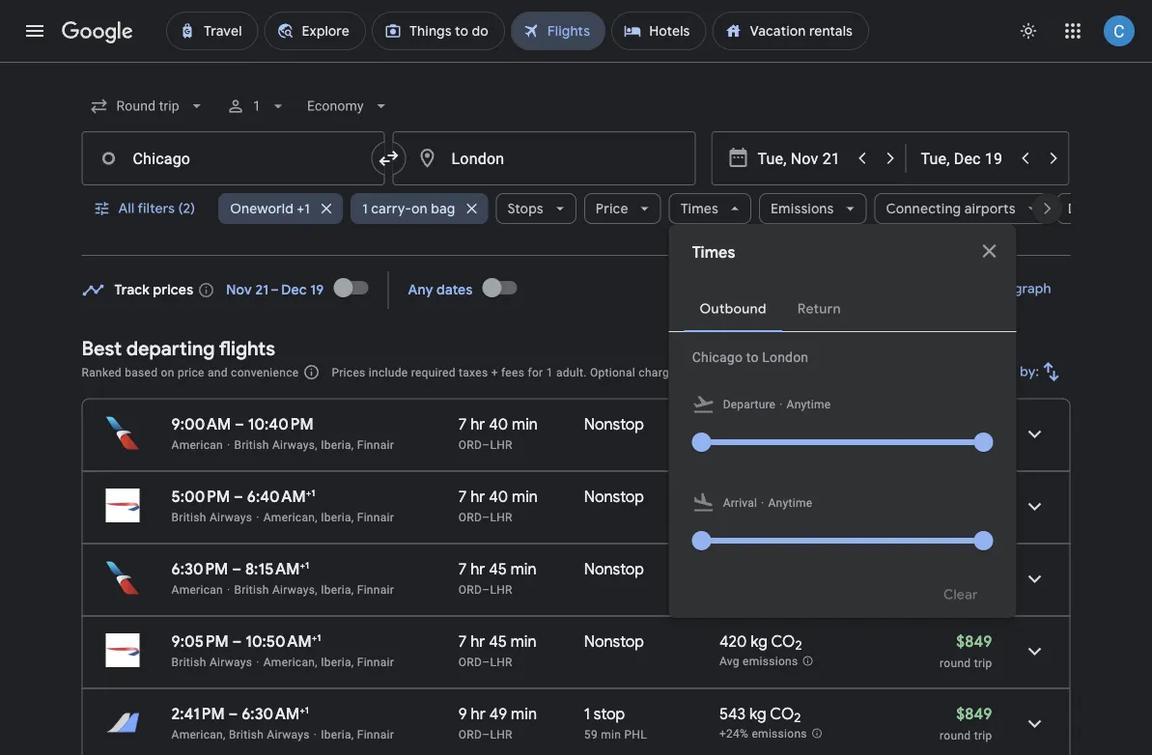 Task type: locate. For each thing, give the bounding box(es) containing it.
co up avg emissions
[[771, 632, 795, 652]]

ord
[[459, 438, 482, 452], [459, 511, 482, 524], [459, 583, 482, 596], [459, 655, 482, 669], [459, 728, 482, 741]]

1 7 hr 40 min ord – lhr from the top
[[459, 414, 538, 452]]

2 inside 543 kg co 2
[[794, 710, 801, 727]]

2 round from the top
[[940, 511, 971, 525]]

round for 420
[[940, 656, 971, 670]]

sort
[[990, 363, 1017, 381]]

kg inside "403 kg co 2"
[[751, 414, 768, 434]]

$812 for $812 text box
[[960, 559, 993, 579]]

1 vertical spatial total duration 7 hr 45 min. element
[[459, 632, 584, 654]]

1 $849 from the top
[[957, 632, 993, 652]]

1 vertical spatial avg
[[720, 655, 740, 669]]

1 vertical spatial american,
[[263, 655, 318, 669]]

price inside popup button
[[596, 200, 629, 217]]

round up $812 text box
[[940, 511, 971, 525]]

1 horizontal spatial on
[[412, 200, 428, 217]]

2:41 pm – 6:30 am + 1
[[171, 704, 309, 724]]

5 ord from the top
[[459, 728, 482, 741]]

kg right 450
[[751, 487, 768, 507]]

hr for 5:00 pm – 6:40 am + 1
[[471, 487, 485, 507]]

Departure text field
[[758, 132, 847, 184]]

learn more about ranking image
[[303, 364, 320, 381]]

4 7 from the top
[[459, 632, 467, 652]]

9:00 am
[[171, 414, 231, 434]]

trip down $812 text box
[[974, 584, 993, 597]]

charges
[[639, 366, 682, 379]]

kg for 543
[[750, 704, 767, 724]]

0 vertical spatial $812
[[960, 414, 993, 434]]

4 nonstop flight. element from the top
[[584, 632, 644, 654]]

co up -8% emissions
[[771, 414, 795, 434]]

Return text field
[[921, 132, 1010, 184]]

fees down chicago to london
[[732, 366, 755, 379]]

9:05 pm – 10:50 am + 1
[[171, 632, 321, 652]]

all
[[118, 200, 135, 217]]

21 – dec
[[255, 282, 307, 299]]

sort by:
[[990, 363, 1040, 381]]

american, iberia, finnair down arrival time: 6:40 am on  wednesday, november 22. text field
[[263, 511, 394, 524]]

1
[[253, 98, 261, 114], [362, 200, 368, 217], [546, 366, 553, 379], [311, 487, 315, 499], [305, 559, 309, 571], [317, 632, 321, 644], [305, 704, 309, 716], [584, 704, 590, 724]]

by:
[[1020, 363, 1040, 381]]

1 vertical spatial 7 hr 40 min ord – lhr
[[459, 487, 538, 524]]

0 vertical spatial $849
[[957, 632, 993, 652]]

5 hr from the top
[[471, 704, 486, 724]]

leaves o'hare international airport at 2:41 pm on tuesday, november 21 and arrives at heathrow airport at 6:30 am on wednesday, november 22. element
[[171, 704, 309, 724]]

1 40 from the top
[[489, 414, 508, 434]]

1 7 from the top
[[459, 414, 467, 434]]

times inside popup button
[[681, 200, 719, 217]]

2
[[795, 420, 802, 437], [796, 493, 803, 509], [795, 638, 802, 654], [794, 710, 801, 727]]

total duration 7 hr 45 min. element for 10:50 am
[[459, 632, 584, 654]]

0 vertical spatial airways,
[[272, 438, 318, 452]]

-
[[720, 439, 724, 452]]

+ for 10:50 am
[[312, 632, 317, 644]]

3 ord from the top
[[459, 583, 482, 596]]

airways, down arrival time: 8:15 am on  wednesday, november 22. text box
[[272, 583, 318, 596]]

1 vertical spatial $812
[[960, 559, 993, 579]]

5 finnair from the top
[[357, 728, 394, 741]]

$849 round trip left flight details. leaves o'hare international airport at 2:41 pm on tuesday, november 21 and arrives at heathrow airport at 6:30 am on wednesday, november 22. icon
[[940, 704, 993, 742]]

2 hr from the top
[[471, 487, 485, 507]]

2 british airways from the top
[[171, 655, 252, 669]]

any
[[408, 282, 433, 299]]

0 vertical spatial price
[[596, 200, 629, 217]]

bag right "carry-"
[[431, 200, 455, 217]]

2 american from the top
[[171, 583, 223, 596]]

co
[[771, 414, 795, 434], [772, 487, 796, 507], [771, 632, 795, 652], [770, 704, 794, 724]]

None search field
[[82, 83, 1152, 618]]

0 vertical spatial $812 round trip
[[940, 414, 993, 453]]

next image
[[1024, 185, 1071, 232]]

Departure time: 5:00 PM. text field
[[171, 487, 230, 507]]

british airways, iberia, finnair for 9:00 am – 10:40 pm
[[234, 438, 394, 452]]

2 total duration 7 hr 45 min. element from the top
[[459, 632, 584, 654]]

price graph
[[978, 280, 1051, 298]]

None field
[[82, 89, 214, 124], [299, 89, 398, 124], [82, 89, 214, 124], [299, 89, 398, 124]]

co inside 420 kg co 2
[[771, 632, 795, 652]]

$812 round trip left flight details. leaves o'hare international airport at 9:00 am on tuesday, november 21 and arrives at heathrow airport at 10:40 pm on tuesday, november 21. image
[[940, 414, 993, 453]]

nonstop
[[584, 414, 644, 434], [584, 487, 644, 507], [584, 559, 644, 579], [584, 632, 644, 652]]

airways
[[210, 511, 252, 524], [210, 655, 252, 669], [267, 728, 310, 741]]

trip down $849 text box
[[974, 656, 993, 670]]

1 7 hr 45 min ord – lhr from the top
[[459, 559, 537, 596]]

1 nonstop from the top
[[584, 414, 644, 434]]

+ inside 6:30 pm – 8:15 am + 1
[[300, 559, 305, 571]]

1 inside 6:30 pm – 8:15 am + 1
[[305, 559, 309, 571]]

filters
[[138, 200, 175, 217]]

times right price popup button
[[681, 200, 719, 217]]

american for 6:30 pm – 8:15 am + 1
[[171, 583, 223, 596]]

1 vertical spatial american, iberia, finnair
[[263, 655, 394, 669]]

1 american from the top
[[171, 438, 223, 452]]

price right 'stops' popup button
[[596, 200, 629, 217]]

2 7 hr 40 min ord – lhr from the top
[[459, 487, 538, 524]]

british airways
[[171, 511, 252, 524], [171, 655, 252, 669]]

american for 9:00 am – 10:40 pm
[[171, 438, 223, 452]]

1 horizontal spatial bag
[[708, 366, 729, 379]]

2 british airways, iberia, finnair from the top
[[234, 583, 394, 596]]

on left price
[[161, 366, 174, 379]]

avg
[[720, 510, 740, 524], [720, 655, 740, 669]]

1 $849 round trip from the top
[[940, 632, 993, 670]]

airways down leaves o'hare international airport at 5:00 pm on tuesday, november 21 and arrives at heathrow airport at 6:40 am on wednesday, november 22. element
[[210, 511, 252, 524]]

kg inside 420 kg co 2
[[751, 632, 768, 652]]

59
[[584, 728, 598, 741]]

1 vertical spatial 7 hr 45 min ord – lhr
[[459, 632, 537, 669]]

iberia, finnair
[[321, 728, 394, 741]]

required
[[411, 366, 456, 379]]

on for based
[[161, 366, 174, 379]]

0 vertical spatial on
[[412, 200, 428, 217]]

apply.
[[784, 366, 816, 379]]

Arrival time: 6:30 AM on  Wednesday, November 22. text field
[[242, 704, 309, 724]]

0 vertical spatial american,
[[263, 511, 318, 524]]

american, iberia, finnair
[[263, 511, 394, 524], [263, 655, 394, 669]]

-8% emissions
[[720, 439, 798, 452]]

7 hr 40 min ord – lhr for 9:00 am – 10:40 pm
[[459, 414, 538, 452]]

2 7 hr 45 min ord – lhr from the top
[[459, 632, 537, 669]]

co inside 543 kg co 2
[[770, 704, 794, 724]]

none search field containing times
[[82, 83, 1152, 618]]

round down 812 us dollars text box
[[940, 439, 971, 453]]

british airways for 5:00 pm
[[171, 511, 252, 524]]

finnair
[[357, 438, 394, 452], [357, 511, 394, 524], [357, 583, 394, 596], [357, 655, 394, 669], [357, 728, 394, 741]]

2 ord from the top
[[459, 511, 482, 524]]

0 vertical spatial airways
[[210, 511, 252, 524]]

0 horizontal spatial price
[[596, 200, 629, 217]]

ord inside 9 hr 49 min ord – lhr
[[459, 728, 482, 741]]

co right arrival
[[772, 487, 796, 507]]

trip down 812 us dollars text box
[[974, 439, 993, 453]]

2 inside the 450 kg co 2 avg emissions
[[796, 493, 803, 509]]

0 vertical spatial total duration 7 hr 45 min. element
[[459, 559, 584, 582]]

co inside the 450 kg co 2 avg emissions
[[772, 487, 796, 507]]

19
[[310, 282, 324, 299]]

trip up $812 text box
[[974, 511, 993, 525]]

departing
[[126, 336, 215, 361]]

0 vertical spatial american, iberia, finnair
[[263, 511, 394, 524]]

4 round from the top
[[940, 656, 971, 670]]

0 vertical spatial $849 round trip
[[940, 632, 993, 670]]

1 round from the top
[[940, 439, 971, 453]]

nov
[[226, 282, 252, 299]]

2 $812 round trip from the top
[[940, 559, 993, 597]]

1 british airways from the top
[[171, 511, 252, 524]]

co inside "403 kg co 2"
[[771, 414, 795, 434]]

on up the any
[[412, 200, 428, 217]]

0 horizontal spatial fees
[[501, 366, 525, 379]]

$849 left flight details. leaves o'hare international airport at 2:41 pm on tuesday, november 21 and arrives at heathrow airport at 6:30 am on wednesday, november 22. icon
[[957, 704, 993, 724]]

bag inside popup button
[[431, 200, 455, 217]]

3 round from the top
[[940, 584, 971, 597]]

round
[[940, 439, 971, 453], [940, 511, 971, 525], [940, 584, 971, 597], [940, 656, 971, 670], [940, 729, 971, 742]]

2 lhr from the top
[[490, 511, 513, 524]]

kg inside 543 kg co 2
[[750, 704, 767, 724]]

5 trip from the top
[[974, 729, 993, 742]]

1 inside 1 popup button
[[253, 98, 261, 114]]

on inside best departing flights 'main content'
[[161, 366, 174, 379]]

0 vertical spatial 7 hr 45 min ord – lhr
[[459, 559, 537, 596]]

0 vertical spatial british airways, iberia, finnair
[[234, 438, 394, 452]]

price inside button
[[978, 280, 1011, 298]]

6:40 am
[[247, 487, 306, 507]]

$849
[[957, 632, 993, 652], [957, 704, 993, 724]]

0 vertical spatial bag
[[431, 200, 455, 217]]

all filters (2) button
[[82, 185, 211, 232]]

round for 543
[[940, 729, 971, 742]]

min for 420
[[511, 632, 537, 652]]

min inside 9 hr 49 min ord – lhr
[[511, 704, 537, 724]]

$812 down sort
[[960, 414, 993, 434]]

4 finnair from the top
[[357, 655, 394, 669]]

and right price
[[208, 366, 228, 379]]

american, iberia, finnair for 6:40 am
[[263, 511, 394, 524]]

british down the 9:05 pm on the bottom of page
[[171, 655, 206, 669]]

+1
[[297, 200, 310, 217]]

0 vertical spatial 45
[[489, 559, 507, 579]]

2 iberia, from the top
[[321, 511, 354, 524]]

airways for 5:00 pm
[[210, 511, 252, 524]]

1 vertical spatial price
[[978, 280, 1011, 298]]

1 vertical spatial times
[[692, 243, 735, 263]]

2 7 from the top
[[459, 487, 467, 507]]

$812
[[960, 414, 993, 434], [960, 559, 993, 579]]

None text field
[[82, 131, 385, 185]]

round down $849 text box
[[940, 656, 971, 670]]

prices
[[153, 282, 193, 299]]

co up +24% emissions at the bottom of the page
[[770, 704, 794, 724]]

ord for 9:05 pm – 10:50 am + 1
[[459, 655, 482, 669]]

iberia,
[[321, 438, 354, 452], [321, 511, 354, 524], [321, 583, 354, 596], [321, 655, 354, 669], [321, 728, 354, 741]]

2 up -8% emissions
[[795, 420, 802, 437]]

american, for 10:50 am
[[263, 655, 318, 669]]

main menu image
[[23, 19, 46, 43]]

1 vertical spatial on
[[161, 366, 174, 379]]

anytime right arrival
[[768, 496, 813, 510]]

chicago
[[692, 349, 743, 365]]

leaves o'hare international airport at 9:05 pm on tuesday, november 21 and arrives at heathrow airport at 10:50 am on wednesday, november 22. element
[[171, 632, 321, 652]]

airways, for 10:40 pm
[[272, 438, 318, 452]]

1 total duration 7 hr 45 min. element from the top
[[459, 559, 584, 582]]

+ for 6:40 am
[[306, 487, 311, 499]]

total duration 7 hr 40 min. element for 450
[[459, 487, 584, 510]]

1 vertical spatial $849
[[957, 704, 993, 724]]

2 inside 420 kg co 2
[[795, 638, 802, 654]]

+ inside the "5:00 pm – 6:40 am + 1"
[[306, 487, 311, 499]]

Arrival time: 6:40 AM on  Wednesday, November 22. text field
[[247, 487, 315, 507]]

1 $812 round trip from the top
[[940, 414, 993, 453]]

british airways down the 9:05 pm on the bottom of page
[[171, 655, 252, 669]]

kg inside the 450 kg co 2 avg emissions
[[751, 487, 768, 507]]

hr inside 9 hr 49 min ord – lhr
[[471, 704, 486, 724]]

on
[[412, 200, 428, 217], [161, 366, 174, 379]]

2 $812 from the top
[[960, 559, 993, 579]]

anytime for departure
[[787, 398, 831, 411]]

1 iberia, from the top
[[321, 438, 354, 452]]

kg for 450
[[751, 487, 768, 507]]

min
[[512, 414, 538, 434], [512, 487, 538, 507], [511, 559, 537, 579], [511, 632, 537, 652], [511, 704, 537, 724], [601, 728, 621, 741]]

american
[[171, 438, 223, 452], [171, 583, 223, 596]]

british airways down 5:00 pm text field
[[171, 511, 252, 524]]

american, iberia, finnair for 10:50 am
[[263, 655, 394, 669]]

$812 round trip down round trip
[[940, 559, 993, 597]]

1 inside 2:41 pm – 6:30 am + 1
[[305, 704, 309, 716]]

1 total duration 7 hr 40 min. element from the top
[[459, 414, 584, 437]]

1 fees from the left
[[501, 366, 525, 379]]

1 vertical spatial total duration 7 hr 40 min. element
[[459, 487, 584, 510]]

Departure time: 9:05 PM. text field
[[171, 632, 229, 652]]

0 horizontal spatial and
[[208, 366, 228, 379]]

price button
[[584, 185, 661, 232]]

450 kg co 2 avg emissions
[[720, 487, 803, 524]]

6:30 am
[[242, 704, 300, 724]]

5 lhr from the top
[[490, 728, 513, 741]]

4 ord from the top
[[459, 655, 482, 669]]

812 US dollars text field
[[960, 414, 993, 434]]

1 45 from the top
[[489, 559, 507, 579]]

1 british airways, iberia, finnair from the top
[[234, 438, 394, 452]]

 image
[[314, 728, 317, 741]]

7 hr 40 min ord – lhr
[[459, 414, 538, 452], [459, 487, 538, 524]]

american, down arrival time: 10:50 am on  wednesday, november 22. text field
[[263, 655, 318, 669]]

1 vertical spatial 45
[[489, 632, 507, 652]]

$849 round trip up 849 us dollars text field
[[940, 632, 993, 670]]

american, down arrival time: 6:40 am on  wednesday, november 22. text field
[[263, 511, 318, 524]]

2 nonstop from the top
[[584, 487, 644, 507]]

2 inside "403 kg co 2"
[[795, 420, 802, 437]]

403
[[720, 414, 747, 434]]

kg up avg emissions
[[751, 632, 768, 652]]

british airways, iberia, finnair down arrival time: 8:15 am on  wednesday, november 22. text box
[[234, 583, 394, 596]]

1 vertical spatial american
[[171, 583, 223, 596]]

+ for 8:15 am
[[300, 559, 305, 571]]

4 nonstop from the top
[[584, 632, 644, 652]]

Departure time: 6:30 PM. text field
[[171, 559, 228, 579]]

track
[[114, 282, 150, 299]]

emissions down "403 kg co 2"
[[743, 439, 798, 452]]

0 vertical spatial total duration 7 hr 40 min. element
[[459, 414, 584, 437]]

6:30 pm – 8:15 am + 1
[[171, 559, 309, 579]]

1 vertical spatial anytime
[[768, 496, 813, 510]]

4 trip from the top
[[974, 656, 993, 670]]

1 vertical spatial bag
[[708, 366, 729, 379]]

kg for 403
[[751, 414, 768, 434]]

ord for 5:00 pm – 6:40 am + 1
[[459, 511, 482, 524]]

2 40 from the top
[[489, 487, 508, 507]]

carry-
[[371, 200, 412, 217]]

8%
[[724, 439, 740, 452]]

+ inside the 9:05 pm – 10:50 am + 1
[[312, 632, 317, 644]]

0 vertical spatial 7 hr 40 min ord – lhr
[[459, 414, 538, 452]]

1 trip from the top
[[974, 439, 993, 453]]

connecting airports
[[886, 200, 1016, 217]]

1 $812 from the top
[[960, 414, 993, 434]]

airways down arrival time: 6:30 am on  wednesday, november 22. text box
[[267, 728, 310, 741]]

2 $849 round trip from the top
[[940, 704, 993, 742]]

4 lhr from the top
[[490, 655, 513, 669]]

stops button
[[496, 185, 576, 232]]

total duration 7 hr 40 min. element
[[459, 414, 584, 437], [459, 487, 584, 510]]

american, iberia, finnair down arrival time: 10:50 am on  wednesday, november 22. text field
[[263, 655, 394, 669]]

0 vertical spatial british airways
[[171, 511, 252, 524]]

1 hr from the top
[[471, 414, 485, 434]]

1 vertical spatial 40
[[489, 487, 508, 507]]

$849 left flight details. leaves o'hare international airport at 9:05 pm on tuesday, november 21 and arrives at heathrow airport at 10:50 am on wednesday, november 22. image
[[957, 632, 993, 652]]

4 hr from the top
[[471, 632, 485, 652]]

1 nonstop flight. element from the top
[[584, 414, 644, 437]]

round down 849 us dollars text field
[[940, 729, 971, 742]]

1 vertical spatial british airways
[[171, 655, 252, 669]]

0 vertical spatial american
[[171, 438, 223, 452]]

price
[[596, 200, 629, 217], [978, 280, 1011, 298]]

for
[[528, 366, 543, 379]]

$812 round trip
[[940, 414, 993, 453], [940, 559, 993, 597]]

2 vertical spatial airways
[[267, 728, 310, 741]]

1 vertical spatial airways,
[[272, 583, 318, 596]]

avg down 420
[[720, 655, 740, 669]]

1 avg from the top
[[720, 510, 740, 524]]

3 7 from the top
[[459, 559, 467, 579]]

1 lhr from the top
[[490, 438, 513, 452]]

1 horizontal spatial fees
[[732, 366, 755, 379]]

Arrival time: 10:40 PM. text field
[[248, 414, 314, 434]]

times down the times popup button at the top right of page
[[692, 243, 735, 263]]

0 horizontal spatial on
[[161, 366, 174, 379]]

45 for 10:50 am
[[489, 632, 507, 652]]

ranked based on price and convenience
[[82, 366, 299, 379]]

40 for 9:00 am – 10:40 pm
[[489, 414, 508, 434]]

duration button
[[1057, 193, 1152, 224]]

round down $812 text box
[[940, 584, 971, 597]]

price down close dialog image
[[978, 280, 1011, 298]]

price for price graph
[[978, 280, 1011, 298]]

5 round from the top
[[940, 729, 971, 742]]

emissions inside the 450 kg co 2 avg emissions
[[743, 510, 798, 524]]

1 american, iberia, finnair from the top
[[263, 511, 394, 524]]

anytime down apply.
[[787, 398, 831, 411]]

$812 down round trip
[[960, 559, 993, 579]]

0 vertical spatial anytime
[[787, 398, 831, 411]]

airways, down 10:40 pm
[[272, 438, 318, 452]]

and down chicago
[[685, 366, 705, 379]]

oneworld +1 button
[[218, 185, 343, 232]]

2 total duration 7 hr 40 min. element from the top
[[459, 487, 584, 510]]

layover (1 of 1) is a 59 min layover at philadelphia international airport in philadelphia. element
[[584, 727, 710, 742]]

2 for 420
[[795, 638, 802, 654]]

on for carry-
[[412, 200, 428, 217]]

None text field
[[393, 131, 696, 185]]

kg up +24% emissions at the bottom of the page
[[750, 704, 767, 724]]

lhr inside 9 hr 49 min ord – lhr
[[490, 728, 513, 741]]

american down 6:30 pm
[[171, 583, 223, 596]]

flight details. leaves o'hare international airport at 6:30 pm on tuesday, november 21 and arrives at heathrow airport at 8:15 am on wednesday, november 22. image
[[1012, 556, 1058, 602]]

trip down 849 us dollars text field
[[974, 729, 993, 742]]

+24%
[[720, 728, 749, 741]]

any dates
[[408, 282, 473, 299]]

nonstop flight. element
[[584, 414, 644, 437], [584, 487, 644, 510], [584, 559, 644, 582], [584, 632, 644, 654]]

round for 403
[[940, 439, 971, 453]]

2 up avg emissions
[[795, 638, 802, 654]]

nonstop for 403
[[584, 414, 644, 434]]

hr for 9:05 pm – 10:50 am + 1
[[471, 632, 485, 652]]

co for 543
[[770, 704, 794, 724]]

7 for 5:00 pm – 6:40 am + 1
[[459, 487, 467, 507]]

american down 9:00 am
[[171, 438, 223, 452]]

fees left for
[[501, 366, 525, 379]]

and
[[208, 366, 228, 379], [685, 366, 705, 379]]

trip for 403
[[974, 439, 993, 453]]

emissions down arrival
[[743, 510, 798, 524]]

1 vertical spatial airways
[[210, 655, 252, 669]]

emissions
[[743, 439, 798, 452], [743, 510, 798, 524], [743, 655, 798, 669], [752, 728, 807, 741]]

420
[[720, 632, 747, 652]]

on inside popup button
[[412, 200, 428, 217]]

2 american, iberia, finnair from the top
[[263, 655, 394, 669]]

2 45 from the top
[[489, 632, 507, 652]]

british down 5:00 pm text field
[[171, 511, 206, 524]]

flight details. leaves o'hare international airport at 5:00 pm on tuesday, november 21 and arrives at heathrow airport at 6:40 am on wednesday, november 22. image
[[1012, 483, 1058, 530]]

+ inside 2:41 pm – 6:30 am + 1
[[300, 704, 305, 716]]

2 $849 from the top
[[957, 704, 993, 724]]

1 vertical spatial $849 round trip
[[940, 704, 993, 742]]

$812 for 812 us dollars text box
[[960, 414, 993, 434]]

1 airways, from the top
[[272, 438, 318, 452]]

0 vertical spatial avg
[[720, 510, 740, 524]]

swap origin and destination. image
[[377, 147, 400, 170]]

45
[[489, 559, 507, 579], [489, 632, 507, 652]]

– inside 9 hr 49 min ord – lhr
[[482, 728, 490, 741]]

0 horizontal spatial bag
[[431, 200, 455, 217]]

1 stop flight. element
[[584, 704, 625, 727]]

5:00 pm – 6:40 am + 1
[[171, 487, 315, 507]]

Arrival time: 10:50 AM on  Wednesday, November 22. text field
[[246, 632, 321, 652]]

co for 450
[[772, 487, 796, 507]]

emissions button
[[759, 185, 867, 232]]

airways down the 9:05 pm – 10:50 am + 1
[[210, 655, 252, 669]]

1 ord from the top
[[459, 438, 482, 452]]

kg up -8% emissions
[[751, 414, 768, 434]]

british airways, iberia, finnair down 10:40 pm
[[234, 438, 394, 452]]

2 up +24% emissions at the bottom of the page
[[794, 710, 801, 727]]

0 vertical spatial times
[[681, 200, 719, 217]]

2 right arrival
[[796, 493, 803, 509]]

$849 round trip
[[940, 632, 993, 670], [940, 704, 993, 742]]

ranked
[[82, 366, 122, 379]]

nonstop flight. element for 450
[[584, 487, 644, 510]]

3 hr from the top
[[471, 559, 485, 579]]

1 vertical spatial british airways, iberia, finnair
[[234, 583, 394, 596]]

1 vertical spatial $812 round trip
[[940, 559, 993, 597]]

0 vertical spatial 40
[[489, 414, 508, 434]]

3 finnair from the top
[[357, 583, 394, 596]]

airways,
[[272, 438, 318, 452], [272, 583, 318, 596]]

avg down arrival
[[720, 510, 740, 524]]

1 horizontal spatial price
[[978, 280, 1011, 298]]

american, down departure time: 2:41 pm. text field in the bottom of the page
[[171, 728, 226, 741]]

british
[[234, 438, 269, 452], [171, 511, 206, 524], [234, 583, 269, 596], [171, 655, 206, 669], [229, 728, 264, 741]]

total duration 7 hr 45 min. element
[[459, 559, 584, 582], [459, 632, 584, 654]]

british airways, iberia, finnair for 6:30 pm – 8:15 am + 1
[[234, 583, 394, 596]]

2 nonstop flight. element from the top
[[584, 487, 644, 510]]

2 airways, from the top
[[272, 583, 318, 596]]

adult.
[[556, 366, 587, 379]]

bag down chicago
[[708, 366, 729, 379]]

1 horizontal spatial and
[[685, 366, 705, 379]]



Task type: describe. For each thing, give the bounding box(es) containing it.
5 iberia, from the top
[[321, 728, 354, 741]]

849 US dollars text field
[[957, 704, 993, 724]]

1 inside 1 stop 59 min phl
[[584, 704, 590, 724]]

include
[[369, 366, 408, 379]]

american, for 6:40 am
[[263, 511, 318, 524]]

flight details. leaves o'hare international airport at 2:41 pm on tuesday, november 21 and arrives at heathrow airport at 6:30 am on wednesday, november 22. image
[[1012, 701, 1058, 747]]

co for 420
[[771, 632, 795, 652]]

optional
[[590, 366, 636, 379]]

4 iberia, from the top
[[321, 655, 354, 669]]

(2)
[[178, 200, 195, 217]]

hr for 6:30 pm – 8:15 am + 1
[[471, 559, 485, 579]]

Departure time: 9:00 AM. text field
[[171, 414, 231, 434]]

sort by: button
[[982, 349, 1071, 395]]

nonstop for 420
[[584, 632, 644, 652]]

10:40 pm
[[248, 414, 314, 434]]

emissions down 420 kg co 2
[[743, 655, 798, 669]]

chicago to london
[[692, 349, 809, 365]]

phl
[[624, 728, 647, 741]]

450
[[720, 487, 748, 507]]

based
[[125, 366, 158, 379]]

min inside 1 stop 59 min phl
[[601, 728, 621, 741]]

$849 round trip for 543
[[940, 704, 993, 742]]

8:15 am
[[245, 559, 300, 579]]

1 inside the "5:00 pm – 6:40 am + 1"
[[311, 487, 315, 499]]

total duration 7 hr 45 min. element for 8:15 am
[[459, 559, 584, 582]]

9:05 pm
[[171, 632, 229, 652]]

3 trip from the top
[[974, 584, 993, 597]]

10:50 am
[[246, 632, 312, 652]]

total duration 9 hr 49 min. element
[[459, 704, 584, 727]]

close dialog image
[[978, 240, 1001, 263]]

min for 543
[[511, 704, 537, 724]]

2 fees from the left
[[732, 366, 755, 379]]

avg emissions
[[720, 655, 798, 669]]

7 hr 40 min ord – lhr for 5:00 pm – 6:40 am + 1
[[459, 487, 538, 524]]

trip for 543
[[974, 729, 993, 742]]

lhr for 403
[[490, 438, 513, 452]]

british down leaves o'hare international airport at 6:30 pm on tuesday, november 21 and arrives at heathrow airport at 8:15 am on wednesday, november 22. element
[[234, 583, 269, 596]]

flight details. leaves o'hare international airport at 9:00 am on tuesday, november 21 and arrives at heathrow airport at 10:40 pm on tuesday, november 21. image
[[1012, 411, 1058, 457]]

convenience
[[231, 366, 299, 379]]

2 avg from the top
[[720, 655, 740, 669]]

1 stop 59 min phl
[[584, 704, 647, 741]]

kg for 420
[[751, 632, 768, 652]]

1 inside 1 carry-on bag popup button
[[362, 200, 368, 217]]

$849 for 543
[[957, 704, 993, 724]]

airports
[[965, 200, 1016, 217]]

anytime for arrival
[[768, 496, 813, 510]]

2 and from the left
[[685, 366, 705, 379]]

british down leaves o'hare international airport at 9:00 am on tuesday, november 21 and arrives at heathrow airport at 10:40 pm on tuesday, november 21. element
[[234, 438, 269, 452]]

$849 for 420
[[957, 632, 993, 652]]

$812 round trip for 812 us dollars text box
[[940, 414, 993, 453]]

british down 2:41 pm – 6:30 am + 1
[[229, 728, 264, 741]]

6:30 pm
[[171, 559, 228, 579]]

min for 403
[[512, 414, 538, 434]]

2:41 pm
[[171, 704, 225, 724]]

bag fees button
[[708, 366, 755, 379]]

bag inside best departing flights 'main content'
[[708, 366, 729, 379]]

american, british airways
[[171, 728, 310, 741]]

find the best price region
[[82, 265, 1071, 322]]

connecting
[[886, 200, 961, 217]]

Arrival time: 8:15 AM on  Wednesday, November 22. text field
[[245, 559, 309, 579]]

oneworld +1
[[230, 200, 310, 217]]

min for 450
[[512, 487, 538, 507]]

emissions down 543 kg co 2
[[752, 728, 807, 741]]

543
[[720, 704, 746, 724]]

all filters (2)
[[118, 200, 195, 217]]

2 finnair from the top
[[357, 511, 394, 524]]

taxes
[[459, 366, 488, 379]]

departure
[[723, 398, 776, 411]]

1 finnair from the top
[[357, 438, 394, 452]]

5:00 pm
[[171, 487, 230, 507]]

leaves o'hare international airport at 9:00 am on tuesday, november 21 and arrives at heathrow airport at 10:40 pm on tuesday, november 21. element
[[171, 414, 314, 434]]

co for 403
[[771, 414, 795, 434]]

track prices
[[114, 282, 193, 299]]

leaves o'hare international airport at 6:30 pm on tuesday, november 21 and arrives at heathrow airport at 8:15 am on wednesday, november 22. element
[[171, 559, 309, 579]]

Departure time: 2:41 PM. text field
[[171, 704, 225, 724]]

none text field inside search box
[[82, 131, 385, 185]]

9:00 am – 10:40 pm
[[171, 414, 314, 434]]

nonstop flight. element for 420
[[584, 632, 644, 654]]

round trip
[[940, 511, 993, 525]]

change appearance image
[[1006, 8, 1052, 54]]

best departing flights
[[82, 336, 275, 361]]

3 lhr from the top
[[490, 583, 513, 596]]

nonstop flight. element for 403
[[584, 414, 644, 437]]

7 for 9:05 pm – 10:50 am + 1
[[459, 632, 467, 652]]

total duration 7 hr 40 min. element for 403
[[459, 414, 584, 437]]

2 for 403
[[795, 420, 802, 437]]

stop
[[594, 704, 625, 724]]

2 trip from the top
[[974, 511, 993, 525]]

+ for 6:30 am
[[300, 704, 305, 716]]

7 for 6:30 pm – 8:15 am + 1
[[459, 559, 467, 579]]

nov 21 – dec 19
[[226, 282, 324, 299]]

7 for 9:00 am – 10:40 pm
[[459, 414, 467, 434]]

3 nonstop from the top
[[584, 559, 644, 579]]

oneworld
[[230, 200, 294, 217]]

49
[[489, 704, 507, 724]]

403 kg co 2
[[720, 414, 802, 437]]

7 hr 45 min ord – lhr for 8:15 am
[[459, 559, 537, 596]]

airways, for 8:15 am
[[272, 583, 318, 596]]

$812 round trip for $812 text box
[[940, 559, 993, 597]]

prices include required taxes + fees for 1 adult. optional charges and bag fees may apply.
[[332, 366, 816, 379]]

emissions
[[771, 200, 834, 217]]

times button
[[669, 185, 752, 232]]

hr for 2:41 pm – 6:30 am + 1
[[471, 704, 486, 724]]

1 button
[[218, 83, 295, 129]]

3 iberia, from the top
[[321, 583, 354, 596]]

849 US dollars text field
[[957, 632, 993, 652]]

learn more about tracked prices image
[[197, 282, 215, 299]]

best departing flights main content
[[82, 265, 1071, 755]]

1 carry-on bag button
[[351, 185, 488, 232]]

2 for 450
[[796, 493, 803, 509]]

duration
[[1068, 200, 1124, 217]]

dates
[[437, 282, 473, 299]]

lhr for 543
[[490, 728, 513, 741]]

london
[[762, 349, 809, 365]]

1 carry-on bag
[[362, 200, 455, 217]]

airways for 9:05 pm
[[210, 655, 252, 669]]

price for price
[[596, 200, 629, 217]]

best
[[82, 336, 122, 361]]

nonstop for 450
[[584, 487, 644, 507]]

543 kg co 2
[[720, 704, 801, 727]]

flight details. leaves o'hare international airport at 9:05 pm on tuesday, november 21 and arrives at heathrow airport at 10:50 am on wednesday, november 22. image
[[1012, 628, 1058, 675]]

flights
[[219, 336, 275, 361]]

may
[[758, 366, 781, 379]]

$849 round trip for 420
[[940, 632, 993, 670]]

avg inside the 450 kg co 2 avg emissions
[[720, 510, 740, 524]]

price
[[178, 366, 205, 379]]

40 for 5:00 pm – 6:40 am + 1
[[489, 487, 508, 507]]

loading results progress bar
[[0, 62, 1152, 66]]

1 inside the 9:05 pm – 10:50 am + 1
[[317, 632, 321, 644]]

9
[[459, 704, 467, 724]]

leaves o'hare international airport at 5:00 pm on tuesday, november 21 and arrives at heathrow airport at 6:40 am on wednesday, november 22. element
[[171, 487, 315, 507]]

ord for 2:41 pm – 6:30 am + 1
[[459, 728, 482, 741]]

812 US dollars text field
[[960, 559, 993, 579]]

45 for 8:15 am
[[489, 559, 507, 579]]

connecting airports button
[[875, 185, 1049, 232]]

ord for 6:30 pm – 8:15 am + 1
[[459, 583, 482, 596]]

lhr for 420
[[490, 655, 513, 669]]

british airways for 9:05 pm
[[171, 655, 252, 669]]

7 hr 45 min ord – lhr for 10:50 am
[[459, 632, 537, 669]]

arrival
[[723, 496, 757, 510]]

prices
[[332, 366, 366, 379]]

graph
[[1014, 280, 1051, 298]]

hr for 9:00 am – 10:40 pm
[[471, 414, 485, 434]]

420 kg co 2
[[720, 632, 802, 654]]

to
[[746, 349, 759, 365]]

1 and from the left
[[208, 366, 228, 379]]

2 vertical spatial american,
[[171, 728, 226, 741]]

9 hr 49 min ord – lhr
[[459, 704, 537, 741]]

3 nonstop flight. element from the top
[[584, 559, 644, 582]]

2 for 543
[[794, 710, 801, 727]]

trip for 420
[[974, 656, 993, 670]]

ord for 9:00 am – 10:40 pm
[[459, 438, 482, 452]]



Task type: vqa. For each thing, say whether or not it's contained in the screenshot.
ORD corresponding to 9:05 PM – 10:50 AM + 1
yes



